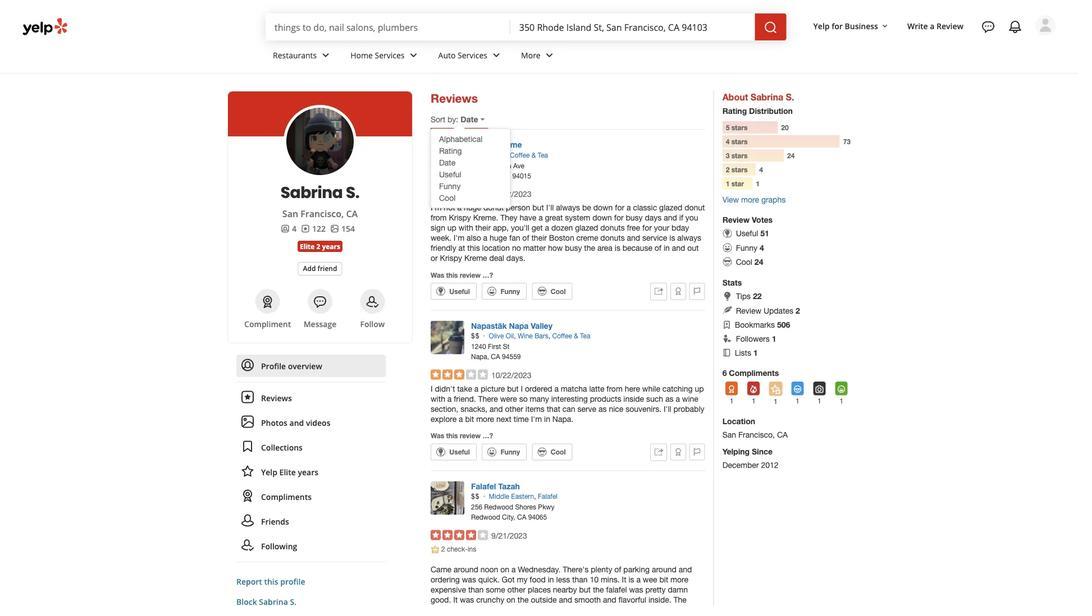Task type: describe. For each thing, give the bounding box(es) containing it.
napastäk napa valley image
[[431, 321, 465, 355]]

falafel
[[606, 585, 627, 595]]

for inside button
[[832, 21, 843, 31]]

good.
[[431, 596, 451, 605]]

16 photos v2 image
[[330, 224, 339, 233]]

friends
[[261, 517, 289, 527]]

krispy kreme link
[[471, 140, 522, 149]]

napastäk napa valley
[[471, 321, 553, 330]]

there
[[478, 394, 498, 404]]

the inside i'm not a huge donut person but i'll always be down for a classic glazed donut from krispy kreme. they have a great system down for busy days and if you sign up with their app, you'll get a dozen glazed donuts free for your bday week. i'm also a huge fan of their boston creme donuts and service is always friendly at this location no matter how busy the area is because of in and out or krispy kreme deal days.
[[584, 243, 595, 253]]

0 horizontal spatial their
[[476, 223, 491, 233]]

2 horizontal spatial of
[[655, 243, 662, 253]]

follow image
[[366, 295, 379, 309]]

write a review
[[908, 21, 964, 31]]

auto
[[438, 50, 456, 60]]

2 vertical spatial on
[[588, 606, 597, 607]]

a up interesting
[[555, 384, 559, 393]]

more
[[521, 50, 541, 60]]

there's
[[563, 565, 589, 574]]

daly
[[471, 172, 485, 180]]

1 horizontal spatial their
[[532, 233, 547, 243]]

1 vertical spatial redwood
[[471, 514, 500, 522]]

add friend
[[303, 264, 337, 273]]

0 vertical spatial of
[[523, 233, 529, 243]]

0 horizontal spatial coffee & tea link
[[510, 151, 548, 159]]

profile overview menu item
[[236, 355, 386, 383]]

write
[[908, 21, 928, 31]]

is inside came around noon on a wednesday. there's plenty of parking around and ordering was quick. got my food in less than 10 mins. it is a wee bit more expensive than some other places nearby but the falafel was pretty damn good. it was crunchy on the outside and smooth and flavorful inside. the hummus was also quite tasty! if you're short on time in the redwood sh
[[629, 575, 635, 585]]

a down snacks,
[[459, 414, 463, 424]]

1 vertical spatial always
[[678, 233, 702, 243]]

be
[[583, 203, 591, 212]]

lists
[[735, 348, 752, 358]]

1 vertical spatial tea
[[580, 332, 591, 340]]

i'll inside i'm not a huge donut person but i'll always be down for a classic glazed donut from krispy kreme. they have a great system down for busy days and if you sign up with their app, you'll get a dozen glazed donuts free for your bday week. i'm also a huge fan of their boston creme donuts and service is always friendly at this location no matter how busy the area is because of in and out or krispy kreme deal days.
[[546, 203, 554, 212]]

message image
[[313, 295, 327, 309]]

for down days
[[643, 223, 652, 233]]

1 vertical spatial krispy
[[449, 213, 471, 222]]

0 horizontal spatial than
[[468, 585, 484, 595]]

rating link
[[431, 145, 510, 157]]

quick.
[[478, 575, 500, 585]]

was down expensive
[[460, 596, 474, 605]]

6
[[723, 369, 727, 378]]

ins
[[468, 546, 476, 554]]

with inside i didn't take a picture but i ordered a matcha latte from here while catching up with a friend. there were so many interesting products inside such as a wine section, snacks, and other items that can serve as nice souvenirs. i'll probably explore a bit more next time i'm in napa.
[[431, 394, 445, 404]]

2 down 3 at the right top of page
[[726, 166, 730, 174]]

less
[[556, 575, 570, 585]]

wednesday.
[[518, 565, 561, 574]]

but inside came around noon on a wednesday. there's plenty of parking around and ordering was quick. got my food in less than 10 mins. it is a wee bit more expensive than some other places nearby but the falafel was pretty damn good. it was crunchy on the outside and smooth and flavorful inside. the hummus was also quite tasty! if you're short on time in the redwood sh
[[579, 585, 591, 595]]

2 down 122
[[317, 242, 320, 251]]

0 vertical spatial more
[[742, 195, 759, 204]]

tips 22
[[736, 292, 762, 301]]

0 vertical spatial redwood
[[484, 504, 514, 512]]

more inside i didn't take a picture but i ordered a matcha latte from here while catching up with a friend. there were so many interesting products inside such as a wine section, snacks, and other items that can serve as nice souvenirs. i'll probably explore a bit more next time i'm in napa.
[[476, 414, 494, 424]]

and left out
[[672, 243, 685, 253]]

also inside came around noon on a wednesday. there's plenty of parking around and ordering was quick. got my food in less than 10 mins. it is a wee bit more expensive than some other places nearby but the falafel was pretty damn good. it was crunchy on the outside and smooth and flavorful inside. the hummus was also quite tasty! if you're short on time in the redwood sh
[[480, 606, 494, 607]]

1 horizontal spatial coffee & tea link
[[552, 332, 591, 340]]

elite inside elite 2 years link
[[300, 242, 315, 251]]

none field find
[[275, 21, 502, 33]]

overview
[[288, 361, 322, 372]]

1 horizontal spatial reviews
[[431, 91, 478, 105]]

and down "falafel"
[[603, 596, 617, 605]]

1 vertical spatial falafel
[[538, 493, 558, 501]]

rating inside alphabetical rating date useful funny cool
[[439, 146, 462, 155]]

0 vertical spatial cool link
[[431, 192, 510, 204]]

1 horizontal spatial 24
[[788, 152, 795, 160]]

and up the damn
[[679, 565, 692, 574]]

24 chevron down v2 image for home services
[[407, 49, 420, 62]]

up inside i didn't take a picture but i ordered a matcha latte from here while catching up with a friend. there were so many interesting products inside such as a wine section, snacks, and other items that can serve as nice souvenirs. i'll probably explore a bit more next time i'm in napa.
[[695, 384, 704, 393]]

friends element
[[281, 223, 297, 234]]

51
[[761, 229, 769, 238]]

redwood inside came around noon on a wednesday. there's plenty of parking around and ordering was quick. got my food in less than 10 mins. it is a wee bit more expensive than some other places nearby but the falafel was pretty damn good. it was crunchy on the outside and smooth and flavorful inside. the hummus was also quite tasty! if you're short on time in the redwood sh
[[638, 606, 672, 607]]

4 down 51
[[760, 243, 764, 252]]

krispy kreme , coffee & tea 1575 sullivan ave daly city, ca 94015
[[471, 140, 548, 180]]

stars for 3 stars
[[732, 152, 748, 160]]

3.0 star rating image
[[431, 370, 488, 380]]

view more graphs link
[[723, 195, 786, 204]]

0 vertical spatial funny link
[[431, 180, 510, 192]]

menu containing alphabetical
[[431, 133, 510, 204]]

0 vertical spatial compliments
[[729, 369, 779, 378]]

but inside i didn't take a picture but i ordered a matcha latte from here while catching up with a friend. there were so many interesting products inside such as a wine section, snacks, and other items that can serve as nice souvenirs. i'll probably explore a bit more next time i'm in napa.
[[507, 384, 519, 393]]

bit inside i didn't take a picture but i ordered a matcha latte from here while catching up with a friend. there were so many interesting products inside such as a wine section, snacks, and other items that can serve as nice souvenirs. i'll probably explore a bit more next time i'm in napa.
[[465, 414, 474, 424]]

24 photos v2 image
[[241, 415, 254, 429]]

time inside i didn't take a picture but i ordered a matcha latte from here while catching up with a friend. there were so many interesting products inside such as a wine section, snacks, and other items that can serve as nice souvenirs. i'll probably explore a bit more next time i'm in napa.
[[514, 414, 529, 424]]

funny up the cool 24
[[736, 243, 758, 252]]

1 vertical spatial i'm
[[454, 233, 465, 243]]

4 inside friends element
[[292, 223, 297, 234]]

oil
[[506, 332, 514, 340]]

elite inside yelp elite years link
[[280, 467, 296, 478]]

this inside i'm not a huge donut person but i'll always be down for a classic glazed donut from krispy kreme. they have a great system down for busy days and if you sign up with their app, you'll get a dozen glazed donuts free for your bday week. i'm also a huge fan of their boston creme donuts and service is always friendly at this location no matter how busy the area is because of in and out or krispy kreme deal days.
[[468, 243, 480, 253]]

videos
[[306, 418, 331, 428]]

& inside krispy kreme , coffee & tea 1575 sullivan ave daly city, ca 94015
[[532, 151, 536, 159]]

funny link for krispy kreme
[[482, 283, 527, 300]]

sort
[[431, 115, 446, 124]]

sullivan
[[488, 162, 512, 170]]

follow
[[360, 319, 385, 329]]

tazah
[[498, 482, 520, 491]]

was left quick.
[[462, 575, 476, 585]]

compliment
[[244, 319, 291, 329]]

serve
[[578, 404, 597, 414]]

in down flavorful
[[616, 606, 622, 607]]

this down friendly
[[446, 271, 458, 279]]

and inside photos and videos link
[[290, 418, 304, 428]]

classic
[[633, 203, 657, 212]]

0 vertical spatial as
[[666, 394, 674, 404]]

cool 24
[[736, 257, 764, 267]]

report this profile link
[[236, 577, 305, 587]]

home
[[351, 50, 373, 60]]

napa.
[[553, 414, 574, 424]]

home services link
[[342, 40, 429, 73]]

bookmarks
[[735, 320, 775, 330]]

photos element
[[330, 223, 355, 234]]

1 horizontal spatial huge
[[490, 233, 507, 243]]

useful down at
[[450, 288, 470, 295]]

ca inside krispy kreme , coffee & tea 1575 sullivan ave daly city, ca 94015
[[502, 172, 511, 180]]

0 vertical spatial useful link
[[431, 169, 510, 180]]

the down "10"
[[593, 585, 604, 595]]

1 horizontal spatial rating
[[723, 106, 747, 116]]

1 horizontal spatial &
[[574, 332, 578, 340]]

inside
[[624, 394, 644, 404]]

latte
[[590, 384, 605, 393]]

a right 'not'
[[458, 203, 462, 212]]

deal
[[490, 254, 504, 263]]

review for review votes
[[723, 215, 750, 225]]

ca inside sabrina s. san francisco, ca
[[346, 208, 358, 220]]

star
[[732, 180, 744, 188]]

24 chevron down v2 image
[[490, 49, 503, 62]]

view more graphs
[[723, 195, 786, 204]]

a left classic
[[627, 203, 631, 212]]

nice
[[609, 404, 624, 414]]

the up tasty!
[[518, 596, 529, 605]]

profile
[[280, 577, 305, 587]]

1 vertical spatial on
[[507, 596, 516, 605]]

1 vertical spatial coffee
[[552, 332, 572, 340]]

1 vertical spatial it
[[453, 596, 458, 605]]

city, inside krispy kreme , coffee & tea 1575 sullivan ave daly city, ca 94015
[[486, 172, 500, 180]]

1240
[[471, 343, 486, 351]]

useful down explore
[[450, 448, 470, 456]]

smooth
[[575, 596, 601, 605]]

picture
[[481, 384, 505, 393]]

search image
[[764, 21, 778, 34]]

154
[[342, 223, 355, 234]]

0 horizontal spatial compliments
[[261, 492, 312, 502]]

services for auto services
[[458, 50, 488, 60]]

1 vertical spatial down
[[593, 213, 612, 222]]

0 vertical spatial it
[[622, 575, 627, 585]]

the down flavorful
[[625, 606, 636, 607]]

other inside i didn't take a picture but i ordered a matcha latte from here while catching up with a friend. there were so many interesting products inside such as a wine section, snacks, and other items that can serve as nice souvenirs. i'll probably explore a bit more next time i'm in napa.
[[505, 404, 524, 414]]

creme
[[577, 233, 599, 243]]

4.0 star rating image for 9/21/2023
[[431, 531, 488, 541]]

date for by:
[[461, 115, 478, 124]]

fan
[[510, 233, 520, 243]]

16 review v2 image
[[301, 224, 310, 233]]

business
[[845, 21, 879, 31]]

souvenirs.
[[626, 404, 662, 414]]

a up location
[[483, 233, 488, 243]]

profile
[[261, 361, 286, 372]]

2 right updates
[[796, 306, 800, 315]]

1 vertical spatial as
[[599, 404, 607, 414]]

my
[[517, 575, 528, 585]]

was up flavorful
[[629, 585, 644, 595]]

days.
[[507, 254, 526, 263]]

…? for i'm
[[483, 271, 493, 279]]

home services
[[351, 50, 405, 60]]

menu containing profile overview
[[236, 355, 386, 563]]

a right write
[[930, 21, 935, 31]]

damn
[[668, 585, 688, 595]]

10
[[590, 575, 599, 585]]

pretty
[[646, 585, 666, 595]]

stars for 4 stars
[[732, 138, 748, 145]]

1 horizontal spatial sabrina
[[751, 92, 784, 102]]

how
[[548, 243, 563, 253]]

4 down 5
[[726, 138, 730, 145]]

1 vertical spatial glazed
[[575, 223, 598, 233]]

73
[[844, 138, 851, 145]]

4 right 2 stars
[[760, 166, 763, 174]]

falafel tazah
[[471, 482, 520, 491]]

elite 2 years
[[300, 242, 340, 251]]

, down valley
[[549, 332, 551, 340]]

ca inside 256 redwood shores pkwy redwood city, ca 94065
[[517, 514, 527, 522]]

funny down next
[[501, 448, 520, 456]]

a down "parking"
[[637, 575, 641, 585]]

2012
[[761, 461, 779, 470]]

votes
[[752, 215, 773, 225]]

napa
[[509, 321, 529, 330]]

if
[[680, 213, 684, 222]]

$$ for napastäk
[[471, 332, 480, 340]]

useful down review votes
[[736, 229, 759, 238]]

for left days
[[614, 213, 624, 222]]

24 star v2 image
[[241, 465, 254, 478]]

funny down days.
[[501, 288, 520, 295]]

a up get
[[539, 213, 543, 222]]

24 collections v2 image
[[241, 440, 254, 454]]

add
[[303, 264, 316, 273]]

1 around from the left
[[454, 565, 478, 574]]

3 stars
[[726, 152, 748, 160]]

24 review v2 image
[[241, 391, 254, 404]]

krispy inside krispy kreme , coffee & tea 1575 sullivan ave daly city, ca 94015
[[471, 140, 495, 149]]

quite
[[496, 606, 514, 607]]

funny inside alphabetical rating date useful funny cool
[[439, 181, 461, 191]]

0 horizontal spatial 24
[[755, 257, 764, 267]]

compliment image
[[261, 295, 275, 309]]

1 donuts from the top
[[601, 223, 625, 233]]

none field near
[[519, 21, 746, 33]]

boston
[[549, 233, 574, 243]]

and inside i didn't take a picture but i ordered a matcha latte from here while catching up with a friend. there were so many interesting products inside such as a wine section, snacks, and other items that can serve as nice souvenirs. i'll probably explore a bit more next time i'm in napa.
[[490, 404, 503, 414]]

i'm inside i didn't take a picture but i ordered a matcha latte from here while catching up with a friend. there were so many interesting products inside such as a wine section, snacks, and other items that can serve as nice souvenirs. i'll probably explore a bit more next time i'm in napa.
[[531, 414, 542, 424]]

0 horizontal spatial i'm
[[431, 203, 442, 212]]

many
[[530, 394, 549, 404]]

more link
[[512, 40, 566, 73]]

a right take
[[475, 384, 479, 393]]

stats
[[723, 278, 742, 288]]

$$ for falafel
[[471, 493, 480, 501]]

cool down funny 4
[[736, 257, 753, 267]]

reviews link
[[236, 387, 386, 410]]

in left less at the right of page
[[548, 575, 554, 585]]

cool inside alphabetical rating date useful funny cool
[[439, 193, 456, 203]]

0 vertical spatial s.
[[786, 92, 795, 102]]

system
[[565, 213, 591, 222]]

area
[[598, 243, 613, 253]]

you're
[[544, 606, 566, 607]]

cool link for napastäk napa valley
[[532, 444, 573, 461]]

san inside sabrina s. san francisco, ca
[[282, 208, 298, 220]]

date link
[[431, 157, 510, 169]]

16 friends v2 image
[[281, 224, 290, 233]]

i didn't take a picture but i ordered a matcha latte from here while catching up with a friend. there were so many interesting products inside such as a wine section, snacks, and other items that can serve as nice souvenirs. i'll probably explore a bit more next time i'm in napa.
[[431, 384, 705, 424]]

2 left check-
[[442, 546, 445, 554]]

followers 1
[[736, 334, 777, 343]]

9/21/2023
[[492, 532, 527, 541]]

and down free on the top
[[627, 233, 640, 243]]

10/22/2023 for person
[[492, 190, 532, 199]]

photos and videos link
[[236, 412, 386, 434]]



Task type: vqa. For each thing, say whether or not it's contained in the screenshot.
Now
no



Task type: locate. For each thing, give the bounding box(es) containing it.
24 chevron down v2 image
[[319, 49, 333, 62], [407, 49, 420, 62], [543, 49, 557, 62]]

user actions element
[[805, 14, 1072, 83]]

and
[[664, 213, 677, 222], [627, 233, 640, 243], [672, 243, 685, 253], [490, 404, 503, 414], [290, 418, 304, 428], [679, 565, 692, 574], [559, 596, 572, 605], [603, 596, 617, 605]]

yelp for yelp elite years
[[261, 467, 277, 478]]

service
[[643, 233, 668, 243]]

coffee inside krispy kreme , coffee & tea 1575 sullivan ave daly city, ca 94015
[[510, 151, 530, 159]]

city, down "sullivan"
[[486, 172, 500, 180]]

more down snacks,
[[476, 414, 494, 424]]

as down catching
[[666, 394, 674, 404]]

0 horizontal spatial around
[[454, 565, 478, 574]]

alphabetical link
[[431, 133, 510, 145]]

up up 'wine' at the right
[[695, 384, 704, 393]]

time down "falafel"
[[599, 606, 614, 607]]

services left 24 chevron down v2 image
[[458, 50, 488, 60]]

4.0 star rating image for 10/22/2023
[[431, 189, 488, 199]]

s. inside sabrina s. san francisco, ca
[[346, 181, 360, 204]]

2 10/22/2023 from the top
[[492, 371, 532, 380]]

24 profile v2 image
[[241, 359, 254, 372]]

1 horizontal spatial menu
[[431, 133, 510, 204]]

1 24 chevron down v2 image from the left
[[319, 49, 333, 62]]

0 vertical spatial busy
[[626, 213, 643, 222]]

was this review …? for more
[[431, 432, 493, 440]]

krispy kreme image
[[431, 140, 465, 174]]

1 vertical spatial kreme
[[464, 254, 487, 263]]

0 horizontal spatial none field
[[275, 21, 502, 33]]

was this review …? down at
[[431, 271, 493, 279]]

this left 'profile'
[[264, 577, 278, 587]]

0 horizontal spatial as
[[599, 404, 607, 414]]

ca down "first"
[[491, 353, 500, 361]]

view
[[723, 195, 739, 204]]

review inside 'user actions' element
[[937, 21, 964, 31]]

cool link for krispy kreme
[[532, 283, 573, 300]]

2 4.0 star rating image from the top
[[431, 531, 488, 541]]

notifications image
[[1009, 20, 1022, 34]]

francisco, inside sabrina s. san francisco, ca
[[301, 208, 344, 220]]

san up friends element
[[282, 208, 298, 220]]

and down nearby
[[559, 596, 572, 605]]

, for kreme
[[506, 151, 508, 159]]

0 horizontal spatial of
[[523, 233, 529, 243]]

in inside i didn't take a picture but i ordered a matcha latte from here while catching up with a friend. there were so many interesting products inside such as a wine section, snacks, and other items that can serve as nice souvenirs. i'll probably explore a bit more next time i'm in napa.
[[544, 414, 550, 424]]

shores
[[515, 504, 536, 512]]

0 vertical spatial review
[[460, 271, 481, 279]]

0 vertical spatial tea
[[538, 151, 548, 159]]

0 vertical spatial krispy
[[471, 140, 495, 149]]

0 horizontal spatial rating
[[439, 146, 462, 155]]

get
[[532, 223, 543, 233]]

useful link for napastäk napa valley
[[431, 444, 477, 461]]

were
[[500, 394, 517, 404]]

alphabetical
[[439, 134, 483, 144]]

0 vertical spatial huge
[[464, 203, 481, 212]]

0 vertical spatial coffee & tea link
[[510, 151, 548, 159]]

your
[[654, 223, 670, 233]]

0 vertical spatial always
[[556, 203, 580, 212]]

following link
[[236, 535, 386, 558]]

1 was this review …? from the top
[[431, 271, 493, 279]]

years for elite 2 years
[[322, 242, 340, 251]]

more
[[742, 195, 759, 204], [476, 414, 494, 424], [671, 575, 689, 585]]

0 horizontal spatial &
[[532, 151, 536, 159]]

1 none field from the left
[[275, 21, 502, 33]]

middle
[[489, 493, 509, 501]]

san down location
[[723, 431, 736, 440]]

since
[[752, 447, 773, 457]]

first
[[488, 343, 501, 351]]

coffee & tea link up ave
[[510, 151, 548, 159]]

0 horizontal spatial glazed
[[575, 223, 598, 233]]

useful link for krispy kreme
[[431, 283, 477, 300]]

more inside came around noon on a wednesday. there's plenty of parking around and ordering was quick. got my food in less than 10 mins. it is a wee bit more expensive than some other places nearby but the falafel was pretty damn good. it was crunchy on the outside and smooth and flavorful inside. the hummus was also quite tasty! if you're short on time in the redwood sh
[[671, 575, 689, 585]]

was this review …? down explore
[[431, 432, 493, 440]]

donuts
[[601, 223, 625, 233], [601, 233, 625, 243]]

up inside i'm not a huge donut person but i'll always be down for a classic glazed donut from krispy kreme. they have a great system down for busy days and if you sign up with their app, you'll get a dozen glazed donuts free for your bday week. i'm also a huge fan of their boston creme donuts and service is always friendly at this location no matter how busy the area is because of in and out or krispy kreme deal days.
[[448, 223, 457, 233]]

2 vertical spatial is
[[629, 575, 635, 585]]

francisco, inside location san francisco, ca
[[739, 431, 775, 440]]

ca inside 1240 first st napa, ca 94559
[[491, 353, 500, 361]]

1 vertical spatial date
[[439, 158, 456, 167]]

0 horizontal spatial time
[[514, 414, 529, 424]]

1 vertical spatial busy
[[565, 243, 582, 253]]

1 horizontal spatial donut
[[685, 203, 705, 212]]

a down the didn't
[[448, 394, 452, 404]]

ca
[[502, 172, 511, 180], [346, 208, 358, 220], [491, 353, 500, 361], [777, 431, 788, 440], [517, 514, 527, 522]]

busy down boston
[[565, 243, 582, 253]]

distribution
[[749, 106, 793, 116]]

san
[[282, 208, 298, 220], [723, 431, 736, 440]]

2 none field from the left
[[519, 21, 746, 33]]

24 chevron down v2 image for more
[[543, 49, 557, 62]]

restaurants link
[[264, 40, 342, 73]]

1 vertical spatial from
[[607, 384, 623, 393]]

redwood
[[484, 504, 514, 512], [471, 514, 500, 522], [638, 606, 672, 607]]

1 vertical spatial up
[[695, 384, 704, 393]]

None search field
[[266, 13, 789, 40]]

was for i'm not a huge donut person but i'll always be down for a classic glazed donut from krispy kreme. they have a great system down for busy days and if you sign up with their app, you'll get a dozen glazed donuts free for your bday week. i'm also a huge fan of their boston creme donuts and service is always friendly at this location no matter how busy the area is because of in and out or krispy kreme deal days.
[[431, 271, 444, 279]]

10/22/2023 for but
[[492, 371, 532, 380]]

yelp inside button
[[814, 21, 830, 31]]

falafel tazah link
[[471, 482, 520, 491]]

francisco, up since
[[739, 431, 775, 440]]

was down crunchy
[[464, 606, 478, 607]]

i'll inside i didn't take a picture but i ordered a matcha latte from here while catching up with a friend. there were so many interesting products inside such as a wine section, snacks, and other items that can serve as nice souvenirs. i'll probably explore a bit more next time i'm in napa.
[[664, 404, 672, 414]]

0 horizontal spatial reviews
[[261, 393, 292, 404]]

stars down 5 stars
[[732, 138, 748, 145]]

days
[[645, 213, 662, 222]]

rating distribution
[[723, 106, 793, 116]]

this
[[468, 243, 480, 253], [446, 271, 458, 279], [446, 432, 458, 440], [264, 577, 278, 587]]

10/22/2023
[[492, 190, 532, 199], [492, 371, 532, 380]]

2 horizontal spatial is
[[670, 233, 675, 243]]

review for review updates 2
[[736, 306, 762, 315]]

huge up kreme.
[[464, 203, 481, 212]]

business categories element
[[264, 40, 1056, 73]]

1 i from the left
[[431, 384, 433, 393]]

messages image
[[982, 20, 995, 34]]

1 vertical spatial coffee & tea link
[[552, 332, 591, 340]]

compliments down lists 1
[[729, 369, 779, 378]]

2 vertical spatial krispy
[[440, 254, 462, 263]]

1 vertical spatial their
[[532, 233, 547, 243]]

years for yelp elite years
[[298, 467, 319, 478]]

their down get
[[532, 233, 547, 243]]

1 horizontal spatial city,
[[502, 514, 515, 522]]

1 vertical spatial francisco,
[[739, 431, 775, 440]]

olive oil , wine bars , coffee & tea
[[489, 332, 591, 340]]

mins.
[[601, 575, 620, 585]]

from up the sign
[[431, 213, 447, 222]]

0 horizontal spatial with
[[431, 394, 445, 404]]

yelp left business
[[814, 21, 830, 31]]

bars
[[535, 332, 549, 340]]

eastern
[[511, 493, 534, 501]]

olive
[[489, 332, 504, 340]]

reviews up sort by: date on the top left of page
[[431, 91, 478, 105]]

reviews inside reviews link
[[261, 393, 292, 404]]

auto services
[[438, 50, 488, 60]]

a down catching
[[676, 394, 680, 404]]

1 donut from the left
[[484, 203, 504, 212]]

review right write
[[937, 21, 964, 31]]

graphs
[[762, 195, 786, 204]]

as
[[666, 394, 674, 404], [599, 404, 607, 414]]

2 donut from the left
[[685, 203, 705, 212]]

following
[[261, 541, 297, 552]]

2 was from the top
[[431, 432, 444, 440]]

this right at
[[468, 243, 480, 253]]

kreme
[[497, 140, 522, 149], [464, 254, 487, 263]]

but up have
[[533, 203, 544, 212]]

review down snacks,
[[460, 432, 481, 440]]

3
[[726, 152, 730, 160]]

services inside "auto services" link
[[458, 50, 488, 60]]

and left if at right top
[[664, 213, 677, 222]]

while
[[643, 384, 661, 393]]

yelp for yelp for business
[[814, 21, 830, 31]]

1 services from the left
[[375, 50, 405, 60]]

with up section,
[[431, 394, 445, 404]]

their down kreme.
[[476, 223, 491, 233]]

funny link down next
[[482, 444, 527, 461]]

rating down about
[[723, 106, 747, 116]]

1 vertical spatial was
[[431, 432, 444, 440]]

2 $$ from the top
[[471, 493, 480, 501]]

, for eastern
[[534, 493, 536, 501]]

elite down 16 review v2 icon
[[300, 242, 315, 251]]

24 down funny 4
[[755, 257, 764, 267]]

0 vertical spatial i'm
[[431, 203, 442, 212]]

0 vertical spatial 4.0 star rating image
[[431, 189, 488, 199]]

down right be
[[594, 203, 613, 212]]

ordered
[[525, 384, 553, 393]]

0 horizontal spatial menu
[[236, 355, 386, 563]]

0 vertical spatial city,
[[486, 172, 500, 180]]

1 vertical spatial i'll
[[664, 404, 672, 414]]

yelp for business
[[814, 21, 879, 31]]

1 vertical spatial time
[[599, 606, 614, 607]]

around up wee
[[652, 565, 677, 574]]

0 horizontal spatial francisco,
[[301, 208, 344, 220]]

1 vertical spatial compliments
[[261, 492, 312, 502]]

, for oil
[[514, 332, 516, 340]]

1 was from the top
[[431, 271, 444, 279]]

glazed
[[660, 203, 683, 212], [575, 223, 598, 233]]

…? for next
[[483, 432, 493, 440]]

24 chevron down v2 image inside home services link
[[407, 49, 420, 62]]

in down that
[[544, 414, 550, 424]]

francisco, up 122
[[301, 208, 344, 220]]

lists 1
[[735, 348, 758, 358]]

0 horizontal spatial falafel
[[471, 482, 496, 491]]

2 24 chevron down v2 image from the left
[[407, 49, 420, 62]]

always up out
[[678, 233, 702, 243]]

0 horizontal spatial 24 chevron down v2 image
[[319, 49, 333, 62]]

1 vertical spatial of
[[655, 243, 662, 253]]

24 chevron down v2 image right more
[[543, 49, 557, 62]]

1 horizontal spatial up
[[695, 384, 704, 393]]

24 friends v2 image
[[241, 514, 254, 528]]

redwood down middle
[[484, 504, 514, 512]]

st
[[503, 343, 510, 351]]

but inside i'm not a huge donut person but i'll always be down for a classic glazed donut from krispy kreme. they have a great system down for busy days and if you sign up with their app, you'll get a dozen glazed donuts free for your bday week. i'm also a huge fan of their boston creme donuts and service is always friendly at this location no matter how busy the area is because of in and out or krispy kreme deal days.
[[533, 203, 544, 212]]

bit
[[465, 414, 474, 424], [660, 575, 669, 585]]

from up products
[[607, 384, 623, 393]]

kreme inside i'm not a huge donut person but i'll always be down for a classic glazed donut from krispy kreme. they have a great system down for busy days and if you sign up with their app, you'll get a dozen glazed donuts free for your bday week. i'm also a huge fan of their boston creme donuts and service is always friendly at this location no matter how busy the area is because of in and out or krispy kreme deal days.
[[464, 254, 487, 263]]

2 donuts from the top
[[601, 233, 625, 243]]

san inside location san francisco, ca
[[723, 431, 736, 440]]

also down crunchy
[[480, 606, 494, 607]]

sabrina up distribution
[[751, 92, 784, 102]]

so
[[519, 394, 528, 404]]

donut up kreme.
[[484, 203, 504, 212]]

24 chevron down v2 image inside restaurants link
[[319, 49, 333, 62]]

app,
[[493, 223, 509, 233]]

bit down snacks,
[[465, 414, 474, 424]]

photos and videos
[[261, 418, 331, 428]]

16 chevron down v2 image
[[881, 22, 890, 31]]

napastäk
[[471, 321, 507, 330]]

you'll
[[511, 223, 530, 233]]

kreme inside krispy kreme , coffee & tea 1575 sullivan ave daly city, ca 94015
[[497, 140, 522, 149]]

services for home services
[[375, 50, 405, 60]]

compliments down yelp elite years
[[261, 492, 312, 502]]

stars for 5 stars
[[732, 124, 748, 131]]

a
[[930, 21, 935, 31], [458, 203, 462, 212], [627, 203, 631, 212], [539, 213, 543, 222], [545, 223, 549, 233], [483, 233, 488, 243], [475, 384, 479, 393], [555, 384, 559, 393], [448, 394, 452, 404], [676, 394, 680, 404], [459, 414, 463, 424], [512, 565, 516, 574], [637, 575, 641, 585]]

or
[[431, 254, 438, 263]]

than down there's
[[572, 575, 588, 585]]

0 horizontal spatial up
[[448, 223, 457, 233]]

cool up valley
[[551, 288, 566, 295]]

have
[[520, 213, 537, 222]]

as down products
[[599, 404, 607, 414]]

4.0 star rating image
[[431, 189, 488, 199], [431, 531, 488, 541]]

city, inside 256 redwood shores pkwy redwood city, ca 94065
[[502, 514, 515, 522]]

0 vertical spatial menu
[[431, 133, 510, 204]]

0 vertical spatial also
[[467, 233, 481, 243]]

krispy down 'not'
[[449, 213, 471, 222]]

was this review …? for week.
[[431, 271, 493, 279]]

glazed up if at right top
[[660, 203, 683, 212]]

than
[[572, 575, 588, 585], [468, 585, 484, 595]]

funny
[[439, 181, 461, 191], [736, 243, 758, 252], [501, 288, 520, 295], [501, 448, 520, 456]]

kreme.
[[473, 213, 498, 222]]

menu
[[431, 133, 510, 204], [236, 355, 386, 563]]

2 vertical spatial but
[[579, 585, 591, 595]]

1 review from the top
[[460, 271, 481, 279]]

services inside home services link
[[375, 50, 405, 60]]

no
[[512, 243, 521, 253]]

was for i didn't take a picture but i ordered a matcha latte from here while catching up with a friend. there were so many interesting products inside such as a wine section, snacks, and other items that can serve as nice souvenirs. i'll probably explore a bit more next time i'm in napa.
[[431, 432, 444, 440]]

2 review from the top
[[460, 432, 481, 440]]

time inside came around noon on a wednesday. there's plenty of parking around and ordering was quick. got my food in less than 10 mins. it is a wee bit more expensive than some other places nearby but the falafel was pretty damn good. it was crunchy on the outside and smooth and flavorful inside. the hummus was also quite tasty! if you're short on time in the redwood sh
[[599, 606, 614, 607]]

because
[[623, 243, 653, 253]]

in down service
[[664, 243, 670, 253]]

24
[[788, 152, 795, 160], [755, 257, 764, 267]]

1 horizontal spatial tea
[[580, 332, 591, 340]]

3 stars from the top
[[732, 152, 748, 160]]

0 vertical spatial up
[[448, 223, 457, 233]]

falafel tazah image
[[431, 482, 465, 515]]

olive oil link
[[489, 332, 514, 340]]

2 stars from the top
[[732, 138, 748, 145]]

sabrina inside sabrina s. san francisco, ca
[[281, 181, 343, 204]]

, inside krispy kreme , coffee & tea 1575 sullivan ave daly city, ca 94015
[[506, 151, 508, 159]]

24 following v2 image
[[241, 539, 254, 553]]

date inside alphabetical rating date useful funny cool
[[439, 158, 456, 167]]

at
[[459, 243, 465, 253]]

1 vertical spatial bit
[[660, 575, 669, 585]]

middle eastern link
[[489, 493, 534, 501]]

0 vertical spatial with
[[459, 223, 473, 233]]

0 vertical spatial 10/22/2023
[[492, 190, 532, 199]]

but up smooth
[[579, 585, 591, 595]]

about sabrina s.
[[723, 92, 795, 102]]

0 vertical spatial san
[[282, 208, 298, 220]]

following menu item
[[236, 535, 386, 563]]

bit inside came around noon on a wednesday. there's plenty of parking around and ordering was quick. got my food in less than 10 mins. it is a wee bit more expensive than some other places nearby but the falafel was pretty damn good. it was crunchy on the outside and smooth and flavorful inside. the hummus was also quite tasty! if you're short on time in the redwood sh
[[660, 575, 669, 585]]

2 vertical spatial of
[[615, 565, 622, 574]]

i up so
[[521, 384, 523, 393]]

&
[[532, 151, 536, 159], [574, 332, 578, 340]]

1 horizontal spatial francisco,
[[739, 431, 775, 440]]

useful link down rating link
[[431, 169, 510, 180]]

10/22/2023 down the 94559
[[492, 371, 532, 380]]

1 vertical spatial city,
[[502, 514, 515, 522]]

0 vertical spatial elite
[[300, 242, 315, 251]]

review for week.
[[460, 271, 481, 279]]

sort by: date
[[431, 115, 478, 124]]

elite
[[300, 242, 315, 251], [280, 467, 296, 478]]

1575
[[471, 162, 486, 170]]

more up the damn
[[671, 575, 689, 585]]

review
[[460, 271, 481, 279], [460, 432, 481, 440]]

0 horizontal spatial date
[[439, 158, 456, 167]]

from inside i'm not a huge donut person but i'll always be down for a classic glazed donut from krispy kreme. they have a great system down for busy days and if you sign up with their app, you'll get a dozen glazed donuts free for your bday week. i'm also a huge fan of their boston creme donuts and service is always friendly at this location no matter how busy the area is because of in and out or krispy kreme deal days.
[[431, 213, 447, 222]]

updates
[[764, 306, 794, 315]]

reviews element
[[301, 223, 326, 234]]

a up got
[[512, 565, 516, 574]]

profile overview
[[261, 361, 322, 372]]

3 24 chevron down v2 image from the left
[[543, 49, 557, 62]]

i'm up at
[[454, 233, 465, 243]]

collections
[[261, 442, 303, 453]]

but
[[533, 203, 544, 212], [507, 384, 519, 393], [579, 585, 591, 595]]

1 horizontal spatial yelp
[[814, 21, 830, 31]]

4.0 star rating image up 2 check-ins
[[431, 531, 488, 541]]

review for more
[[460, 432, 481, 440]]

94065
[[528, 514, 547, 522]]

1 vertical spatial review
[[460, 432, 481, 440]]

other inside came around noon on a wednesday. there's plenty of parking around and ordering was quick. got my food in less than 10 mins. it is a wee bit more expensive than some other places nearby but the falafel was pretty damn good. it was crunchy on the outside and smooth and flavorful inside. the hummus was also quite tasty! if you're short on time in the redwood sh
[[508, 585, 526, 595]]

review down tips 22
[[736, 306, 762, 315]]

1 …? from the top
[[483, 271, 493, 279]]

0 vertical spatial reviews
[[431, 91, 478, 105]]

2 services from the left
[[458, 50, 488, 60]]

cool link
[[431, 192, 510, 204], [532, 283, 573, 300], [532, 444, 573, 461]]

in inside i'm not a huge donut person but i'll always be down for a classic glazed donut from krispy kreme. they have a great system down for busy days and if you sign up with their app, you'll get a dozen glazed donuts free for your bday week. i'm also a huge fan of their boston creme donuts and service is always friendly at this location no matter how busy the area is because of in and out or krispy kreme deal days.
[[664, 243, 670, 253]]

0 vertical spatial than
[[572, 575, 588, 585]]

yelp for business button
[[809, 16, 894, 36]]

256 redwood shores pkwy redwood city, ca 94065
[[471, 504, 555, 522]]

0 vertical spatial yelp
[[814, 21, 830, 31]]

1 4.0 star rating image from the top
[[431, 189, 488, 199]]

2 was this review …? from the top
[[431, 432, 493, 440]]

2 around from the left
[[652, 565, 677, 574]]

4
[[726, 138, 730, 145], [760, 166, 763, 174], [292, 223, 297, 234], [760, 243, 764, 252]]

2 i from the left
[[521, 384, 523, 393]]

ca inside location san francisco, ca
[[777, 431, 788, 440]]

donut up you
[[685, 203, 705, 212]]

0 vertical spatial francisco,
[[301, 208, 344, 220]]

Near text field
[[519, 21, 746, 33]]

years down 16 photos v2
[[322, 242, 340, 251]]

0 horizontal spatial coffee
[[510, 151, 530, 159]]

bob b. image
[[1036, 15, 1056, 35]]

restaurants
[[273, 50, 317, 60]]

always up the system
[[556, 203, 580, 212]]

location
[[723, 417, 756, 426]]

date for rating
[[439, 158, 456, 167]]

24 chevron down v2 image for restaurants
[[319, 49, 333, 62]]

next
[[497, 414, 512, 424]]

6 compliments
[[723, 369, 779, 378]]

1 horizontal spatial more
[[671, 575, 689, 585]]

2 vertical spatial review
[[736, 306, 762, 315]]

this down explore
[[446, 432, 458, 440]]

is down "parking"
[[629, 575, 635, 585]]

2 …? from the top
[[483, 432, 493, 440]]

0 vertical spatial 24
[[788, 152, 795, 160]]

useful link down explore
[[431, 444, 477, 461]]

a right get
[[545, 223, 549, 233]]

1 horizontal spatial it
[[622, 575, 627, 585]]

busy up free on the top
[[626, 213, 643, 222]]

i'm left 'not'
[[431, 203, 442, 212]]

useful down the date link
[[439, 170, 462, 179]]

stars for 2 stars
[[732, 166, 748, 174]]

for left classic
[[615, 203, 625, 212]]

24 down 20
[[788, 152, 795, 160]]

1 stars from the top
[[732, 124, 748, 131]]

cool down napa.
[[551, 448, 566, 456]]

2 horizontal spatial more
[[742, 195, 759, 204]]

also inside i'm not a huge donut person but i'll always be down for a classic glazed donut from krispy kreme. they have a great system down for busy days and if you sign up with their app, you'll get a dozen glazed donuts free for your bday week. i'm also a huge fan of their boston creme donuts and service is always friendly at this location no matter how busy the area is because of in and out or krispy kreme deal days.
[[467, 233, 481, 243]]

1 horizontal spatial as
[[666, 394, 674, 404]]

i'll left probably
[[664, 404, 672, 414]]

from inside i didn't take a picture but i ordered a matcha latte from here while catching up with a friend. there were so many interesting products inside such as a wine section, snacks, and other items that can serve as nice souvenirs. i'll probably explore a bit more next time i'm in napa.
[[607, 384, 623, 393]]

0 vertical spatial other
[[505, 404, 524, 414]]

s. up 154
[[346, 181, 360, 204]]

0 horizontal spatial is
[[615, 243, 621, 253]]

funny link for napastäk napa valley
[[482, 444, 527, 461]]

94559
[[502, 353, 521, 361]]

elite down collections
[[280, 467, 296, 478]]

2 vertical spatial more
[[671, 575, 689, 585]]

0 horizontal spatial i'll
[[546, 203, 554, 212]]

Find text field
[[275, 21, 502, 33]]

the
[[674, 596, 687, 605]]

with inside i'm not a huge donut person but i'll always be down for a classic glazed donut from krispy kreme. they have a great system down for busy days and if you sign up with their app, you'll get a dozen glazed donuts free for your bday week. i'm also a huge fan of their boston creme donuts and service is always friendly at this location no matter how busy the area is because of in and out or krispy kreme deal days.
[[459, 223, 473, 233]]

None field
[[275, 21, 502, 33], [519, 21, 746, 33]]

1 vertical spatial donuts
[[601, 233, 625, 243]]

tea inside krispy kreme , coffee & tea 1575 sullivan ave daly city, ca 94015
[[538, 151, 548, 159]]

0 vertical spatial down
[[594, 203, 613, 212]]

0 vertical spatial coffee
[[510, 151, 530, 159]]

24 chevron down v2 image inside more 'link'
[[543, 49, 557, 62]]

falafel link
[[538, 493, 558, 501]]

i'll up great
[[546, 203, 554, 212]]

1 10/22/2023 from the top
[[492, 190, 532, 199]]

stars right 5
[[732, 124, 748, 131]]

rating down alphabetical
[[439, 146, 462, 155]]

expensive
[[431, 585, 466, 595]]

1 vertical spatial review
[[723, 215, 750, 225]]

up
[[448, 223, 457, 233], [695, 384, 704, 393]]

256
[[471, 504, 483, 512]]

4 stars from the top
[[732, 166, 748, 174]]

1 horizontal spatial glazed
[[660, 203, 683, 212]]

4 stars
[[726, 138, 748, 145]]

falafel up pkwy
[[538, 493, 558, 501]]

rating
[[723, 106, 747, 116], [439, 146, 462, 155]]

1 $$ from the top
[[471, 332, 480, 340]]

1 vertical spatial useful link
[[431, 283, 477, 300]]

0 vertical spatial on
[[501, 565, 510, 574]]

24 compliment v2 image
[[241, 490, 254, 503]]

useful inside alphabetical rating date useful funny cool
[[439, 170, 462, 179]]

sign
[[431, 223, 445, 233]]

of inside came around noon on a wednesday. there's plenty of parking around and ordering was quick. got my food in less than 10 mins. it is a wee bit more expensive than some other places nearby but the falafel was pretty damn good. it was crunchy on the outside and smooth and flavorful inside. the hummus was also quite tasty! if you're short on time in the redwood sh
[[615, 565, 622, 574]]

around down ins
[[454, 565, 478, 574]]

can
[[563, 404, 576, 414]]



